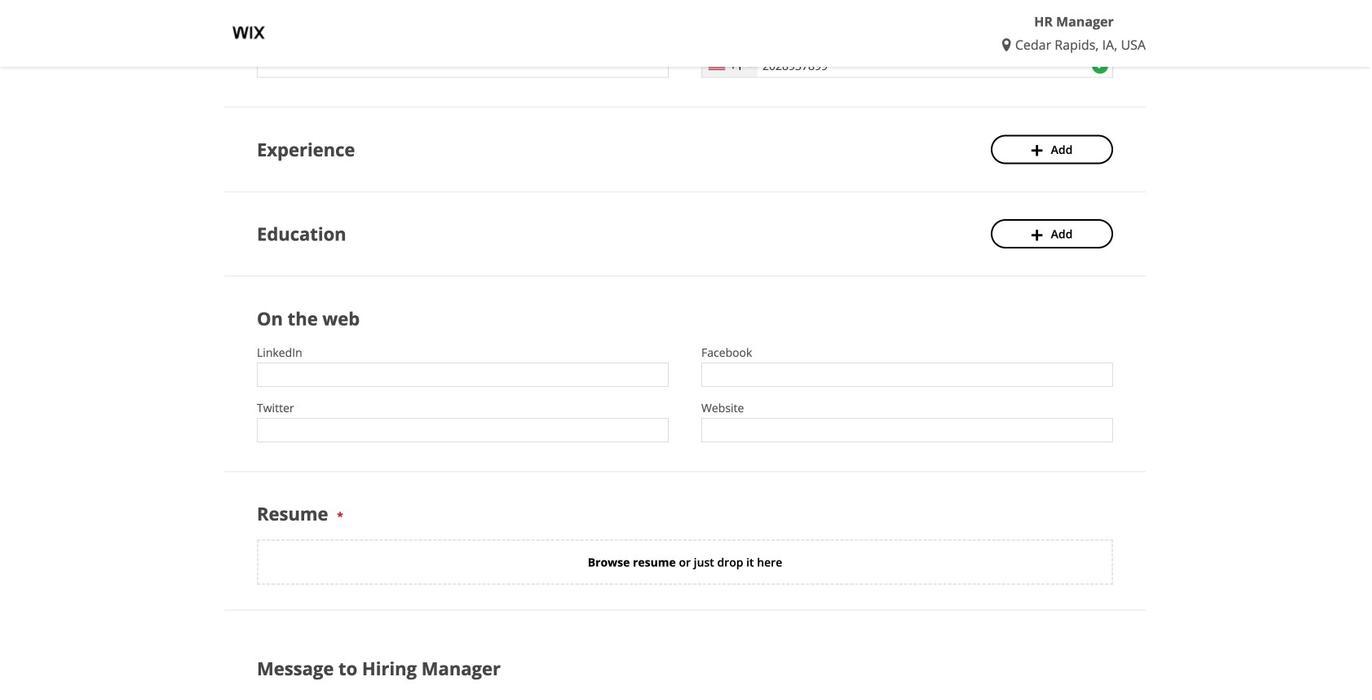 Task type: locate. For each thing, give the bounding box(es) containing it.
wix logo image
[[224, 8, 273, 57]]



Task type: vqa. For each thing, say whether or not it's contained in the screenshot.
WIX LOGO on the left top of page
yes



Task type: describe. For each thing, give the bounding box(es) containing it.
location image
[[1002, 38, 1015, 52]]



